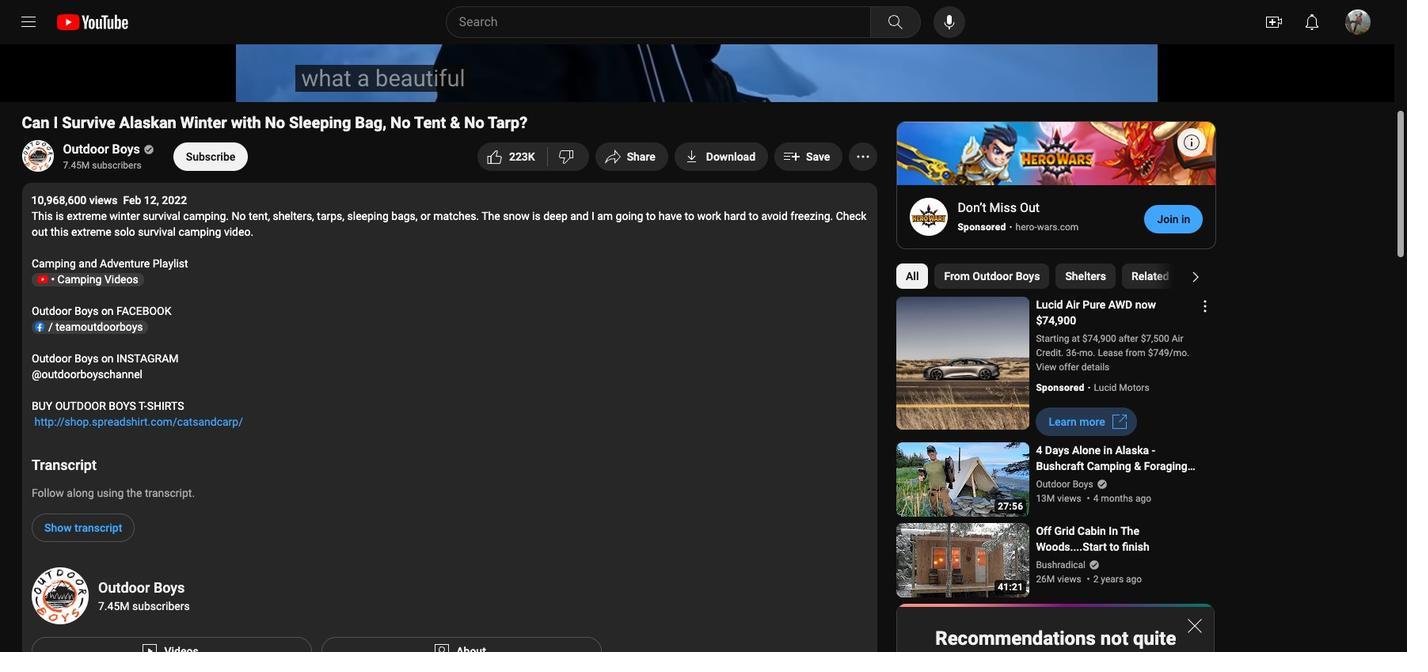 Task type: vqa. For each thing, say whether or not it's contained in the screenshot.
"extreme"
yes



Task type: describe. For each thing, give the bounding box(es) containing it.
4 days alone in alaska - bushcraft camping & foraging food by outdoor boys 13,770,267 views 4 months ago 27 minutes element
[[1036, 443, 1196, 489]]

tarps,
[[317, 210, 344, 223]]

download
[[706, 150, 756, 163]]

grid
[[1054, 525, 1075, 538]]

months
[[1101, 494, 1133, 505]]

0 vertical spatial subscribers
[[92, 160, 141, 171]]

the inside off grid cabin in the woods....start to finish
[[1121, 525, 1140, 538]]

using
[[97, 487, 123, 500]]

save button
[[775, 143, 843, 171]]

4 for 4 months ago
[[1093, 494, 1099, 505]]

2 for 2 years ago
[[1093, 574, 1099, 586]]

in inside '4 days alone in alaska - bushcraft camping & foraging food'
[[1104, 445, 1113, 457]]

woods....start
[[1036, 541, 1107, 554]]

work
[[697, 210, 721, 223]]

after
[[1119, 334, 1139, 345]]

camping inside '4 days alone in alaska - bushcraft camping & foraging food'
[[1087, 460, 1132, 473]]

• camping videos link
[[31, 272, 143, 288]]

26m
[[1036, 574, 1055, 586]]

10,968,600 views
[[31, 194, 118, 207]]

food
[[1036, 476, 1061, 489]]

tarp?
[[488, 113, 528, 132]]

hero-wars.com
[[1016, 222, 1079, 233]]

join
[[1157, 213, 1179, 226]]

no right with
[[265, 113, 285, 132]]

1 vertical spatial survival
[[138, 226, 175, 238]]

subscribe
[[186, 150, 235, 163]]

youtube video player element
[[0, 0, 1395, 102]]

view
[[1036, 362, 1057, 373]]

adventure
[[99, 257, 149, 270]]

lucid air pure awd now $74,900 starting at $74,900 after $7,500 air credit. 36-mo. lease from $749/mo. view offer details
[[1036, 299, 1190, 373]]

tent
[[414, 113, 446, 132]]

recommendations
[[936, 628, 1096, 651]]

1 horizontal spatial $74,900
[[1083, 334, 1116, 345]]

outdoor boys link
[[63, 141, 141, 158]]

2022
[[162, 194, 187, 207]]

on for instagram
[[101, 353, 113, 365]]

what a beautiful
[[301, 65, 465, 92]]

outdoor boys inside outdoor boys link
[[63, 142, 140, 157]]

-
[[1152, 445, 1156, 457]]

transcript
[[31, 457, 96, 474]]

4 for 4 days alone in alaska - bushcraft camping & foraging food
[[1036, 445, 1043, 457]]

years
[[1101, 574, 1124, 586]]

camping.
[[183, 210, 229, 223]]

outdoor inside outdoor boys on instagram @outdoorboyschannel buy outdoor boys t-shirts
[[31, 353, 71, 365]]

& inside '4 days alone in alaska - bushcraft camping & foraging food'
[[1134, 460, 1141, 473]]

0 vertical spatial &
[[450, 113, 460, 132]]

check
[[836, 210, 866, 223]]

starting
[[1036, 334, 1070, 345]]

quite
[[1133, 628, 1176, 651]]

matches.
[[433, 210, 479, 223]]

sponsored for lucid motors
[[1036, 383, 1085, 394]]

outdoor
[[55, 400, 106, 413]]

1 horizontal spatial and
[[570, 210, 588, 223]]

Join in text field
[[1157, 213, 1191, 226]]

am
[[597, 210, 613, 223]]

can
[[22, 113, 50, 132]]

1 vertical spatial extreme
[[71, 226, 111, 238]]

1 horizontal spatial outdoor boys
[[1036, 479, 1094, 491]]

27 minutes, 56 seconds element
[[998, 502, 1024, 513]]

outdoor boys on instagram @outdoorboyschannel buy outdoor boys t-shirts
[[31, 353, 184, 429]]

hero-
[[1016, 222, 1037, 233]]

0 vertical spatial extreme
[[66, 210, 106, 223]]

join in button
[[1145, 205, 1203, 234]]

bushradical
[[1036, 560, 1086, 571]]

for you
[[1195, 270, 1232, 283]]

12,
[[144, 194, 159, 207]]

to right have
[[684, 210, 694, 223]]

sleeping
[[347, 210, 388, 223]]

survive
[[62, 113, 115, 132]]

avatar image image
[[1346, 10, 1371, 35]]

outdoor inside outdoor boys 7.45m subscribers
[[98, 580, 150, 597]]

download button
[[675, 143, 768, 171]]

the inside this is extreme winter survival camping. no tent, shelters, tarps, sleeping bags, or matches. the snow is deep and i am going to have to work hard to avoid freezing. check out this extreme solo survival camping video. camping and adventure playlist
[[481, 210, 500, 223]]

freezing.
[[790, 210, 833, 223]]

27:56 link
[[897, 443, 1030, 519]]

miss
[[990, 201, 1017, 216]]

show transcript button
[[31, 514, 135, 543]]

camping
[[178, 226, 221, 238]]

days
[[1045, 445, 1070, 457]]

a
[[357, 65, 370, 92]]

subscribers inside outdoor boys 7.45m subscribers
[[132, 600, 189, 613]]

autoplay is on image
[[1159, 77, 1187, 89]]

you
[[1214, 270, 1232, 283]]

outdoor up / teamoutdoorboys link
[[31, 305, 71, 318]]

motors
[[1119, 383, 1150, 394]]

what
[[301, 65, 352, 92]]

lucid for motors
[[1094, 383, 1117, 394]]

have
[[658, 210, 682, 223]]

cabin
[[1078, 525, 1106, 538]]

0 horizontal spatial and
[[78, 257, 97, 270]]

• camping videos
[[48, 273, 143, 286]]

shelters,
[[272, 210, 314, 223]]

7.45m subscribers
[[63, 160, 141, 171]]

from
[[945, 270, 970, 283]]

4 months ago
[[1093, 494, 1152, 505]]

this
[[31, 210, 52, 223]]

Show transcript text field
[[44, 522, 122, 535]]

related
[[1132, 270, 1170, 283]]

details
[[1082, 362, 1110, 373]]

t-
[[138, 400, 147, 413]]

show
[[44, 522, 71, 535]]

don't
[[958, 201, 987, 216]]

offer
[[1059, 362, 1079, 373]]

the
[[126, 487, 142, 500]]

2 is from the left
[[532, 210, 540, 223]]

Learn more text field
[[1049, 416, 1105, 429]]

2 for 2 2 3 k
[[509, 150, 515, 163]]

mo.
[[1079, 348, 1096, 359]]

http://shop.spreadshirt.com/catsandcarp/
[[34, 416, 243, 429]]



Task type: locate. For each thing, give the bounding box(es) containing it.
air up $749/mo.
[[1172, 334, 1184, 345]]

1 horizontal spatial air
[[1172, 334, 1184, 345]]

wars.com
[[1037, 222, 1079, 233]]

out
[[1020, 201, 1040, 216]]

outdoor right from
[[973, 270, 1013, 283]]

0 vertical spatial $74,900
[[1036, 315, 1076, 327]]

views up winter
[[89, 194, 118, 207]]

winter
[[180, 113, 227, 132]]

on inside outdoor boys on instagram @outdoorboyschannel buy outdoor boys t-shirts
[[101, 353, 113, 365]]

1 vertical spatial i
[[591, 210, 594, 223]]

is up 'this'
[[55, 210, 64, 223]]

in
[[1182, 213, 1191, 226], [1104, 445, 1113, 457]]

1 horizontal spatial i
[[591, 210, 594, 223]]

to inside off grid cabin in the woods....start to finish
[[1110, 541, 1120, 554]]

0 horizontal spatial camping
[[31, 257, 76, 270]]

1 horizontal spatial &
[[1134, 460, 1141, 473]]

playlist
[[152, 257, 188, 270]]

off grid cabin in the woods....start to finish
[[1036, 525, 1150, 554]]

36-
[[1066, 348, 1079, 359]]

Subscribe text field
[[186, 150, 235, 163]]

None search field
[[417, 6, 924, 38]]

views down bushradical
[[1058, 574, 1082, 586]]

is left deep
[[532, 210, 540, 223]]

credit.
[[1036, 348, 1064, 359]]

1 vertical spatial subscribers
[[132, 600, 189, 613]]

0 horizontal spatial 7.45m
[[63, 160, 90, 171]]

13m
[[1036, 494, 1055, 505]]

0 horizontal spatial is
[[55, 210, 64, 223]]

hard
[[724, 210, 746, 223]]

outdoor boys up '7.45m subscribers'
[[63, 142, 140, 157]]

learn more button
[[1036, 408, 1137, 437]]

1 vertical spatial views
[[1058, 494, 1082, 505]]

1 vertical spatial and
[[78, 257, 97, 270]]

1 horizontal spatial sponsored
[[1036, 383, 1085, 394]]

0 vertical spatial air
[[1066, 299, 1080, 312]]

2
[[509, 150, 515, 163], [515, 150, 522, 163], [1093, 574, 1099, 586]]

0 horizontal spatial sponsored
[[958, 222, 1006, 233]]

lucid inside lucid air pure awd now $74,900 starting at $74,900 after $7,500 air credit. 36-mo. lease from $749/mo. view offer details
[[1036, 299, 1063, 312]]

winter
[[109, 210, 140, 223]]

/ teamoutdoorboys link
[[31, 319, 148, 335]]

this is extreme winter survival camping. no tent, shelters, tarps, sleeping bags, or matches. the snow is deep and i am going to have to work hard to avoid freezing. check out this extreme solo survival camping video. camping and adventure playlist
[[31, 210, 869, 270]]

1 vertical spatial air
[[1172, 334, 1184, 345]]

share button
[[595, 143, 668, 171]]

& right tent
[[450, 113, 460, 132]]

show transcript
[[44, 522, 122, 535]]

in right alone
[[1104, 445, 1113, 457]]

tent,
[[248, 210, 270, 223]]

ago for camping
[[1136, 494, 1152, 505]]

on up the / teamoutdoorboys
[[101, 305, 113, 318]]

1 horizontal spatial is
[[532, 210, 540, 223]]

boys inside outdoor boys on instagram @outdoorboyschannel buy outdoor boys t-shirts
[[74, 353, 98, 365]]

0 horizontal spatial the
[[481, 210, 500, 223]]

subscribers
[[92, 160, 141, 171], [132, 600, 189, 613]]

to right hard
[[748, 210, 758, 223]]

save
[[806, 150, 830, 163]]

feb 12, 2022
[[123, 194, 187, 207]]

shelters
[[1066, 270, 1107, 283]]

camping down 'this'
[[31, 257, 76, 270]]

outdoor
[[63, 142, 109, 157], [973, 270, 1013, 283], [31, 305, 71, 318], [31, 353, 71, 365], [1036, 479, 1071, 491], [98, 580, 150, 597]]

outdoor boys on facebook
[[31, 305, 171, 318]]

sleeping
[[289, 113, 351, 132]]

on up @outdoorboyschannel
[[101, 353, 113, 365]]

0 vertical spatial lucid
[[1036, 299, 1063, 312]]

1 vertical spatial camping
[[1087, 460, 1132, 473]]

26m views
[[1036, 574, 1082, 586]]

transcript
[[74, 522, 122, 535]]

lease
[[1098, 348, 1123, 359]]

seek slider slider
[[10, 52, 1385, 65]]

0 vertical spatial survival
[[142, 210, 180, 223]]

lucid for air
[[1036, 299, 1063, 312]]

views for 13m views
[[1058, 494, 1082, 505]]

2 left years
[[1093, 574, 1099, 586]]

ago right years
[[1126, 574, 1142, 586]]

0 vertical spatial sponsored
[[958, 222, 1006, 233]]

4 inside '4 days alone in alaska - bushcraft camping & foraging food'
[[1036, 445, 1043, 457]]

2 vertical spatial views
[[1058, 574, 1082, 586]]

boys inside outdoor boys 7.45m subscribers
[[153, 580, 184, 597]]

& down alaska
[[1134, 460, 1141, 473]]

41:21 link
[[897, 524, 1030, 600]]

0 horizontal spatial air
[[1066, 299, 1080, 312]]

camping inside this is extreme winter survival camping. no tent, shelters, tarps, sleeping bags, or matches. the snow is deep and i am going to have to work hard to avoid freezing. check out this extreme solo survival camping video. camping and adventure playlist
[[31, 257, 76, 270]]

ago right months
[[1136, 494, 1152, 505]]

or
[[420, 210, 430, 223]]

off grid cabin in the woods....start to finish by bushradical 26,353,392 views 2 years ago 41 minutes element
[[1036, 524, 1196, 555]]

@outdoorboyschannel
[[31, 368, 142, 381]]

0 vertical spatial ago
[[1136, 494, 1152, 505]]

is
[[55, 210, 64, 223], [532, 210, 540, 223]]

1 horizontal spatial in
[[1182, 213, 1191, 226]]

air
[[1066, 299, 1080, 312], [1172, 334, 1184, 345]]

1 vertical spatial ago
[[1126, 574, 1142, 586]]

pure
[[1083, 299, 1106, 312]]

7.45 million subscribers element
[[63, 158, 151, 173]]

at
[[1072, 334, 1080, 345]]

views for 26m views
[[1058, 574, 1082, 586]]

no inside this is extreme winter survival camping. no tent, shelters, tarps, sleeping bags, or matches. the snow is deep and i am going to have to work hard to avoid freezing. check out this extreme solo survival camping video. camping and adventure playlist
[[231, 210, 245, 223]]

1 vertical spatial $74,900
[[1083, 334, 1116, 345]]

views for 10,968,600 views
[[89, 194, 118, 207]]

0 horizontal spatial outdoor boys
[[63, 142, 140, 157]]

0 vertical spatial views
[[89, 194, 118, 207]]

$7,500
[[1141, 334, 1170, 345]]

facebook
[[116, 305, 171, 318]]

0 horizontal spatial lucid
[[1036, 299, 1063, 312]]

to left have
[[646, 210, 656, 223]]

all
[[906, 270, 919, 283]]

out
[[31, 226, 47, 238]]

recommendations not quite
[[936, 628, 1176, 653]]

7.45m inside outdoor boys 7.45m subscribers
[[98, 600, 129, 613]]

from outdoor boys
[[945, 270, 1040, 283]]

0 horizontal spatial in
[[1104, 445, 1113, 457]]

transcript.
[[144, 487, 195, 500]]

4 left days
[[1036, 445, 1043, 457]]

0 vertical spatial on
[[101, 305, 113, 318]]

0 horizontal spatial i
[[53, 113, 58, 132]]

0 vertical spatial 4
[[1036, 445, 1043, 457]]

bushcraft
[[1036, 460, 1084, 473]]

1 vertical spatial on
[[101, 353, 113, 365]]

extreme
[[66, 210, 106, 223], [71, 226, 111, 238]]

0 vertical spatial camping
[[31, 257, 76, 270]]

extreme down the 10,968,600 views
[[66, 210, 106, 223]]

1 horizontal spatial camping
[[1087, 460, 1132, 473]]

4 left months
[[1093, 494, 1099, 505]]

1 horizontal spatial lucid
[[1094, 383, 1117, 394]]

alaskan
[[119, 113, 176, 132]]

follow
[[31, 487, 64, 500]]

1 is from the left
[[55, 210, 64, 223]]

1 vertical spatial &
[[1134, 460, 1141, 473]]

2 left k
[[515, 150, 522, 163]]

outdoor up @outdoorboyschannel
[[31, 353, 71, 365]]

no left tent
[[391, 113, 411, 132]]

along
[[66, 487, 94, 500]]

in
[[1109, 525, 1118, 538]]

$74,900 up lease
[[1083, 334, 1116, 345]]

outdoor up '7.45m subscribers'
[[63, 142, 109, 157]]

1 vertical spatial the
[[1121, 525, 1140, 538]]

41:21
[[998, 582, 1024, 594]]

deep
[[543, 210, 567, 223]]

alone
[[1072, 445, 1101, 457]]

1 horizontal spatial 4
[[1093, 494, 1099, 505]]

0 vertical spatial i
[[53, 113, 58, 132]]

0 vertical spatial and
[[570, 210, 588, 223]]

solo
[[114, 226, 135, 238]]

7.45m inside 7.45 million subscribers element
[[63, 160, 90, 171]]

2 on from the top
[[101, 353, 113, 365]]

awd
[[1109, 299, 1133, 312]]

k
[[528, 150, 535, 163]]

Download text field
[[706, 150, 756, 163]]

foraging
[[1144, 460, 1188, 473]]

i right can
[[53, 113, 58, 132]]

extreme right 'this'
[[71, 226, 111, 238]]

boys
[[108, 400, 136, 413]]

i inside this is extreme winter survival camping. no tent, shelters, tarps, sleeping bags, or matches. the snow is deep and i am going to have to work hard to avoid freezing. check out this extreme solo survival camping video. camping and adventure playlist
[[591, 210, 594, 223]]

1 vertical spatial sponsored
[[1036, 383, 1085, 394]]

lucid down details
[[1094, 383, 1117, 394]]

0 horizontal spatial 4
[[1036, 445, 1043, 457]]

the left snow
[[481, 210, 500, 223]]

no up video.
[[231, 210, 245, 223]]

1 vertical spatial outdoor boys
[[1036, 479, 1094, 491]]

air left pure
[[1066, 299, 1080, 312]]

lucid up starting
[[1036, 299, 1063, 312]]

views right '13m'
[[1058, 494, 1082, 505]]

0 vertical spatial 7.45m
[[63, 160, 90, 171]]

camping down alone
[[1087, 460, 1132, 473]]

instagram
[[116, 353, 178, 365]]

in right join
[[1182, 213, 1191, 226]]

outdoor up 13m views
[[1036, 479, 1071, 491]]

1 vertical spatial in
[[1104, 445, 1113, 457]]

0 vertical spatial outdoor boys
[[63, 142, 140, 157]]

lucid
[[1036, 299, 1063, 312], [1094, 383, 1117, 394]]

no left 'tarp?'
[[464, 113, 484, 132]]

boys
[[112, 142, 140, 157], [1016, 270, 1040, 283], [74, 305, 98, 318], [74, 353, 98, 365], [1073, 479, 1094, 491], [153, 580, 184, 597]]

$74,900
[[1036, 315, 1076, 327], [1083, 334, 1116, 345]]

Search text field
[[459, 12, 867, 32]]

1 on from the top
[[101, 305, 113, 318]]

outdoor boys up 13m views
[[1036, 479, 1094, 491]]

to down in
[[1110, 541, 1120, 554]]

sponsored down don't
[[958, 222, 1006, 233]]

41 minutes, 21 seconds element
[[998, 582, 1024, 594]]

1 horizontal spatial 7.45m
[[98, 600, 129, 613]]

ago for finish
[[1126, 574, 1142, 586]]

3
[[522, 150, 528, 163]]

lucid motors
[[1094, 383, 1150, 394]]

tab list containing all
[[897, 258, 1364, 296]]

learn more
[[1049, 416, 1105, 429]]

the right in
[[1121, 525, 1140, 538]]

snow
[[503, 210, 529, 223]]

0 vertical spatial the
[[481, 210, 500, 223]]

and right deep
[[570, 210, 588, 223]]

0 vertical spatial in
[[1182, 213, 1191, 226]]

i left am on the left of page
[[591, 210, 594, 223]]

don't miss out
[[958, 201, 1040, 216]]

now
[[1135, 299, 1156, 312]]

2 2 3 k
[[509, 150, 535, 163]]

learn
[[1049, 416, 1077, 429]]

1 vertical spatial 4
[[1093, 494, 1099, 505]]

tab list
[[897, 258, 1364, 296]]

None text field
[[164, 646, 198, 653]]

sponsored down offer
[[1036, 383, 1085, 394]]

video.
[[224, 226, 253, 238]]

in inside button
[[1182, 213, 1191, 226]]

0 horizontal spatial $74,900
[[1036, 315, 1076, 327]]

1 vertical spatial 7.45m
[[98, 600, 129, 613]]

$74,900 up starting
[[1036, 315, 1076, 327]]

join in
[[1157, 213, 1191, 226]]

http://shop.spreadshirt.com/catsandcarp/ link
[[34, 416, 243, 429]]

1 horizontal spatial the
[[1121, 525, 1140, 538]]

outdoor down transcript
[[98, 580, 150, 597]]

sponsored for hero-wars.com
[[958, 222, 1006, 233]]

subscribe button
[[173, 143, 248, 171]]

on
[[101, 305, 113, 318], [101, 353, 113, 365]]

1 vertical spatial lucid
[[1094, 383, 1117, 394]]

2 left 3
[[509, 150, 515, 163]]

and up • camping videos link
[[78, 257, 97, 270]]

on for facebook
[[101, 305, 113, 318]]

None text field
[[456, 646, 486, 653]]

0 horizontal spatial &
[[450, 113, 460, 132]]



